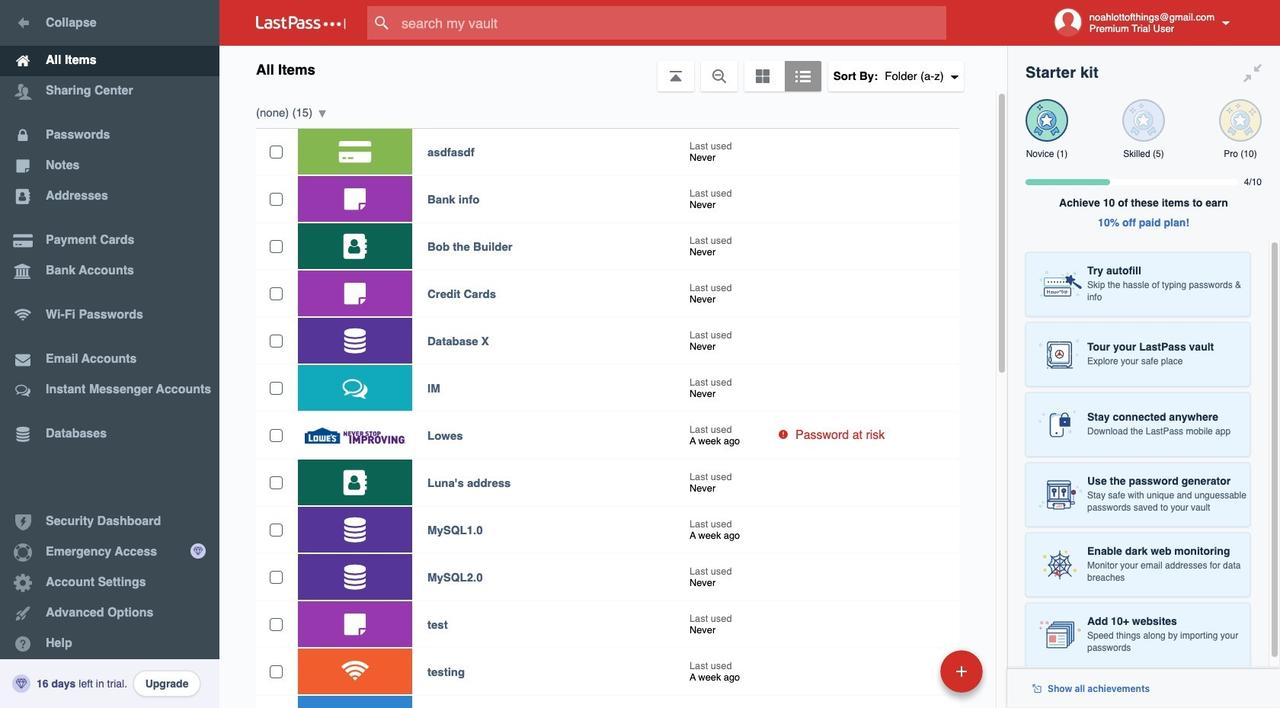 Task type: describe. For each thing, give the bounding box(es) containing it.
new item element
[[836, 649, 988, 693]]

main navigation navigation
[[0, 0, 219, 708]]

lastpass image
[[256, 16, 346, 30]]

search my vault text field
[[367, 6, 976, 40]]



Task type: vqa. For each thing, say whether or not it's contained in the screenshot.
New item IMAGE on the right bottom
no



Task type: locate. For each thing, give the bounding box(es) containing it.
vault options navigation
[[219, 46, 1008, 91]]

Search search field
[[367, 6, 976, 40]]

new item navigation
[[836, 646, 992, 708]]



